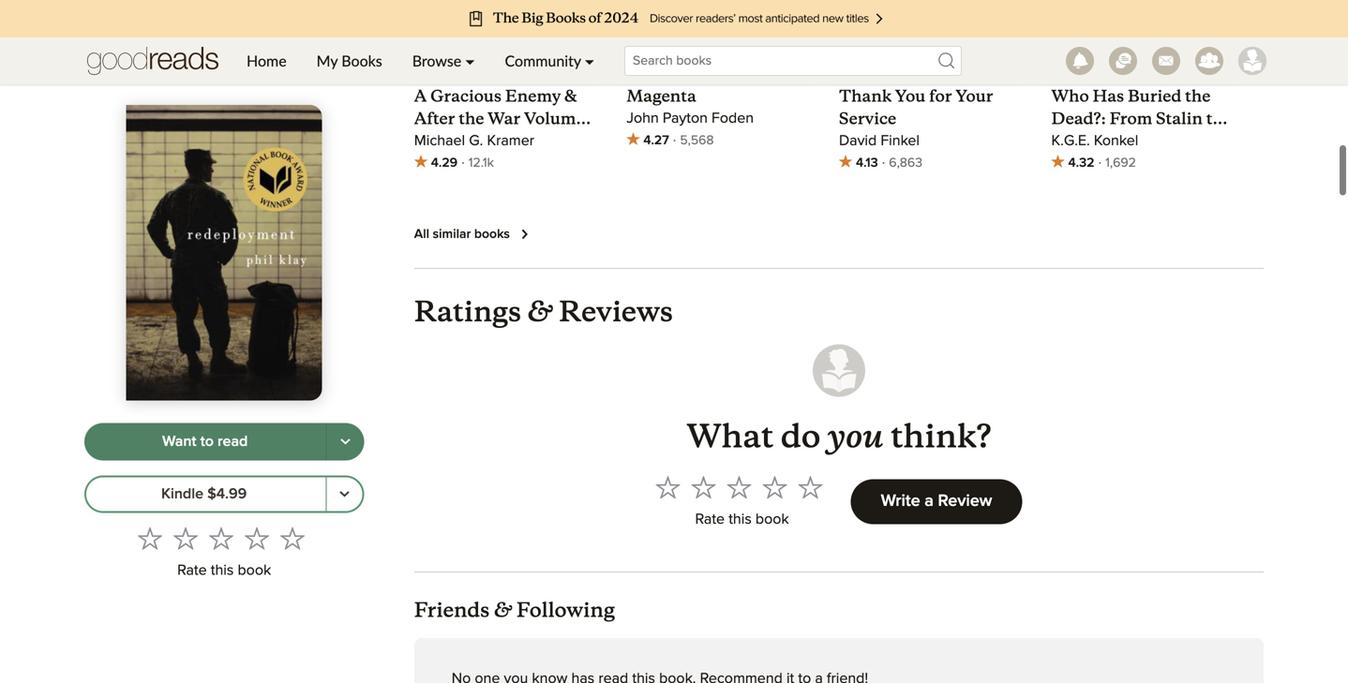 Task type: locate. For each thing, give the bounding box(es) containing it.
0 horizontal spatial &
[[494, 594, 512, 623]]

1 horizontal spatial rate 1 out of 5 image
[[656, 476, 681, 500]]

0 vertical spatial rate this book
[[696, 513, 789, 528]]

1 vertical spatial rating 0 out of 5 group
[[132, 521, 311, 557]]

book down do
[[756, 513, 789, 528]]

want
[[162, 435, 197, 450]]

0 vertical spatial rate 2 out of 5 image
[[692, 476, 716, 500]]

you
[[828, 411, 884, 457]]

& inside a gracious enemy & after the war volume one
[[565, 86, 577, 107]]

1 horizontal spatial rate 3 out of 5 image
[[728, 476, 752, 500]]

rate 2 out of 5 image
[[692, 476, 716, 500], [174, 527, 198, 551]]

rate 2 out of 5 image down kindle at bottom
[[174, 527, 198, 551]]

reviews
[[559, 294, 674, 330]]

1 vertical spatial &
[[528, 289, 553, 330]]

& up 'volume'
[[565, 86, 577, 107]]

rate this book element down $4.99
[[84, 521, 364, 586]]

k.g.e. konkel
[[1052, 134, 1139, 149]]

rate 3 out of 5 image down what at bottom
[[728, 476, 752, 500]]

book down $4.99
[[238, 564, 271, 579]]

k.g.e.
[[1052, 134, 1091, 149]]

▾ right browse
[[466, 52, 475, 70]]

0 horizontal spatial rate 2 out of 5 image
[[174, 527, 198, 551]]

1 horizontal spatial book cover image
[[839, 0, 1022, 70]]

1 horizontal spatial profile image for sam green. image
[[1239, 47, 1267, 75]]

0 horizontal spatial profile image for sam green. image
[[813, 345, 866, 397]]

rate 4 out of 5 image left rate 5 out of 5 icon
[[245, 527, 269, 551]]

rate 1 out of 5 image for "rate 3 out of 5" image corresponding to rate 5 out of 5 image
[[656, 476, 681, 500]]

to
[[200, 435, 214, 450]]

1 horizontal spatial ▾
[[585, 52, 595, 70]]

1 vertical spatial rate 3 out of 5 image
[[209, 527, 234, 551]]

1 ▾ from the left
[[466, 52, 475, 70]]

▾ for browse ▾
[[466, 52, 475, 70]]

rate 5 out of 5 image
[[799, 476, 823, 500]]

1 horizontal spatial rate
[[696, 513, 725, 528]]

want to read
[[162, 435, 248, 450]]

rate 4 out of 5 image
[[763, 476, 788, 500], [245, 527, 269, 551]]

rate this book down what at bottom
[[696, 513, 789, 528]]

& right ratings
[[528, 289, 553, 330]]

review
[[939, 494, 993, 510]]

▾ right community
[[585, 52, 595, 70]]

rate 5 out of 5 image
[[281, 527, 305, 551]]

1 vertical spatial rate
[[177, 564, 207, 579]]

0 horizontal spatial this
[[211, 564, 234, 579]]

4.13
[[856, 157, 879, 170]]

this down $4.99
[[211, 564, 234, 579]]

0 horizontal spatial rate 1 out of 5 image
[[138, 527, 162, 551]]

you
[[896, 86, 926, 107]]

kindle
[[161, 487, 204, 502]]

rate 2 out of 5 image down what at bottom
[[692, 476, 716, 500]]

0 horizontal spatial rate this book
[[177, 564, 271, 579]]

0 vertical spatial rate
[[696, 513, 725, 528]]

2 ▾ from the left
[[585, 52, 595, 70]]

browse
[[412, 52, 462, 70]]

1 vertical spatial rate 2 out of 5 image
[[174, 527, 198, 551]]

▾ inside "link"
[[585, 52, 595, 70]]

0 horizontal spatial rating 0 out of 5 group
[[132, 521, 311, 557]]

12.1k
[[469, 157, 494, 170]]

rate this book element
[[651, 470, 829, 535], [84, 521, 364, 586]]

profile image for sam green. image
[[1239, 47, 1267, 75], [813, 345, 866, 397]]

rating 0 out of 5 group down $4.99
[[132, 521, 311, 557]]

book
[[756, 513, 789, 528], [238, 564, 271, 579]]

a
[[925, 494, 934, 510]]

rate for "rate 3 out of 5" image corresponding to rate 5 out of 5 image
[[696, 513, 725, 528]]

&
[[565, 86, 577, 107], [528, 289, 553, 330], [494, 594, 512, 623]]

0 vertical spatial this
[[729, 513, 752, 528]]

4.32 stars, 1,692 ratings figure
[[1052, 152, 1235, 175]]

5,568
[[680, 134, 714, 147]]

rate 4 out of 5 image left rate 5 out of 5 image
[[763, 476, 788, 500]]

0 horizontal spatial book cover image
[[414, 0, 597, 70]]

rate 1 out of 5 image
[[656, 476, 681, 500], [138, 527, 162, 551]]

kramer
[[487, 134, 535, 149]]

2 horizontal spatial &
[[565, 86, 577, 107]]

& right friends
[[494, 594, 512, 623]]

1 vertical spatial profile image for sam green. image
[[813, 345, 866, 397]]

0 horizontal spatial rate 4 out of 5 image
[[245, 527, 269, 551]]

0 horizontal spatial rate this book element
[[84, 521, 364, 586]]

1 vertical spatial rate 4 out of 5 image
[[245, 527, 269, 551]]

all similar books link
[[414, 223, 536, 246]]

this
[[729, 513, 752, 528], [211, 564, 234, 579]]

0 horizontal spatial book
[[238, 564, 271, 579]]

rate down what at bottom
[[696, 513, 725, 528]]

magenta
[[627, 86, 697, 107]]

rate
[[696, 513, 725, 528], [177, 564, 207, 579]]

None search field
[[610, 46, 977, 76]]

war
[[488, 109, 521, 129]]

book cover image
[[414, 0, 597, 70], [839, 0, 1022, 70]]

1 vertical spatial book
[[238, 564, 271, 579]]

rate 2 out of 5 image for rate 1 out of 5 icon related to rate 5 out of 5 icon "rate 3 out of 5" image
[[174, 527, 198, 551]]

my
[[317, 52, 338, 70]]

0 vertical spatial rate 4 out of 5 image
[[763, 476, 788, 500]]

0 vertical spatial &
[[565, 86, 577, 107]]

rate 3 out of 5 image down $4.99
[[209, 527, 234, 551]]

0 vertical spatial rate 1 out of 5 image
[[656, 476, 681, 500]]

thank you for your service david finkel
[[839, 86, 994, 149]]

michael g. kramer
[[414, 134, 535, 149]]

1 vertical spatial rate this book
[[177, 564, 271, 579]]

0 horizontal spatial ▾
[[466, 52, 475, 70]]

a
[[414, 86, 427, 107]]

▾
[[466, 52, 475, 70], [585, 52, 595, 70]]

1 horizontal spatial rating 0 out of 5 group
[[651, 470, 829, 506]]

& for ratings & reviews
[[528, 289, 553, 330]]

1 horizontal spatial &
[[528, 289, 553, 330]]

service
[[839, 109, 897, 129]]

a gracious enemy & after the war volume one
[[414, 86, 585, 152]]

1 horizontal spatial rate 4 out of 5 image
[[763, 476, 788, 500]]

one
[[414, 131, 447, 152]]

ratings & reviews
[[414, 289, 674, 330]]

book cover image for a gracious enemy & after the war volume one
[[414, 0, 597, 70]]

0 vertical spatial rate 3 out of 5 image
[[728, 476, 752, 500]]

2 vertical spatial &
[[494, 594, 512, 623]]

rate this book
[[696, 513, 789, 528], [177, 564, 271, 579]]

rate this book element down what at bottom
[[651, 470, 829, 535]]

rating 0 out of 5 group inside the rate this book element
[[132, 521, 311, 557]]

rating 0 out of 5 group
[[651, 470, 829, 506], [132, 521, 311, 557]]

rate 3 out of 5 image for rate 5 out of 5 icon
[[209, 527, 234, 551]]

kindle $4.99 link
[[84, 476, 327, 513]]

1 vertical spatial this
[[211, 564, 234, 579]]

rate 3 out of 5 image for rate 5 out of 5 image
[[728, 476, 752, 500]]

0 horizontal spatial rate 3 out of 5 image
[[209, 527, 234, 551]]

think?
[[891, 417, 992, 457]]

john
[[627, 111, 659, 126]]

community ▾
[[505, 52, 595, 70]]

2 book cover image from the left
[[839, 0, 1022, 70]]

0 vertical spatial book
[[756, 513, 789, 528]]

1 book cover image from the left
[[414, 0, 597, 70]]

1 horizontal spatial rate this book
[[696, 513, 789, 528]]

rating 0 out of 5 group down what at bottom
[[651, 470, 829, 506]]

1 horizontal spatial this
[[729, 513, 752, 528]]

1 horizontal spatial rate 2 out of 5 image
[[692, 476, 716, 500]]

book cover image for thank you for your service
[[839, 0, 1022, 70]]

rating 0 out of 5 group for rightmost the rate this book element
[[651, 470, 829, 506]]

rate 1 out of 5 image for rate 5 out of 5 icon "rate 3 out of 5" image
[[138, 527, 162, 551]]

1 horizontal spatial book
[[756, 513, 789, 528]]

home image
[[87, 38, 219, 84]]

& for friends & following
[[494, 594, 512, 623]]

4.29 stars, 12.1 thousand ratings figure
[[414, 152, 597, 175]]

0 horizontal spatial rate
[[177, 564, 207, 579]]

this down what at bottom
[[729, 513, 752, 528]]

write a review button
[[851, 480, 1023, 525]]

rate this book down $4.99
[[177, 564, 271, 579]]

1 vertical spatial rate 1 out of 5 image
[[138, 527, 162, 551]]

0 vertical spatial rating 0 out of 5 group
[[651, 470, 829, 506]]

rate 3 out of 5 image
[[728, 476, 752, 500], [209, 527, 234, 551]]

rate down kindle at bottom
[[177, 564, 207, 579]]



Task type: vqa. For each thing, say whether or not it's contained in the screenshot.
Filters
no



Task type: describe. For each thing, give the bounding box(es) containing it.
friends & following
[[414, 594, 615, 623]]

enemy
[[505, 86, 561, 107]]

foden
[[712, 111, 754, 126]]

my books link
[[302, 38, 397, 84]]

4.32
[[1069, 157, 1095, 170]]

write a review
[[881, 494, 993, 510]]

rate this book for "rate 3 out of 5" image corresponding to rate 5 out of 5 image
[[696, 513, 789, 528]]

Search by book title or ISBN text field
[[625, 46, 962, 76]]

rate this book for rate 5 out of 5 icon "rate 3 out of 5" image
[[177, 564, 271, 579]]

for
[[930, 86, 953, 107]]

michael
[[414, 134, 465, 149]]

kindle $4.99
[[161, 487, 247, 502]]

books
[[342, 52, 382, 70]]

magenta john payton foden
[[627, 86, 754, 126]]

rate 4 out of 5 image for rate 5 out of 5 image
[[763, 476, 788, 500]]

$4.99
[[207, 487, 247, 502]]

g.
[[469, 134, 483, 149]]

write
[[881, 494, 921, 510]]

1 horizontal spatial rate this book element
[[651, 470, 829, 535]]

my books
[[317, 52, 382, 70]]

this for rate 5 out of 5 icon "rate 3 out of 5" image
[[211, 564, 234, 579]]

volume
[[524, 109, 585, 129]]

read
[[218, 435, 248, 450]]

community ▾ link
[[490, 38, 610, 84]]

1,692
[[1106, 157, 1137, 170]]

book for rate 5 out of 5 icon
[[238, 564, 271, 579]]

4.27
[[644, 134, 669, 147]]

4.13 stars, 6,863 ratings figure
[[839, 152, 1022, 175]]

your
[[956, 86, 994, 107]]

6,863
[[890, 157, 923, 170]]

david
[[839, 134, 877, 149]]

rate 2 out of 5 image for "rate 3 out of 5" image corresponding to rate 5 out of 5 image's rate 1 out of 5 icon
[[692, 476, 716, 500]]

what do you think?
[[687, 411, 992, 457]]

following
[[517, 598, 615, 623]]

all
[[414, 228, 430, 241]]

what
[[687, 417, 774, 457]]

want to read button
[[84, 423, 327, 461]]

friends
[[414, 598, 490, 623]]

home link
[[232, 38, 302, 84]]

browse ▾ link
[[397, 38, 490, 84]]

the
[[459, 109, 484, 129]]

thank
[[839, 86, 892, 107]]

0 vertical spatial profile image for sam green. image
[[1239, 47, 1267, 75]]

rate 4 out of 5 image for rate 5 out of 5 icon
[[245, 527, 269, 551]]

this for "rate 3 out of 5" image corresponding to rate 5 out of 5 image
[[729, 513, 752, 528]]

all similar books
[[414, 228, 510, 241]]

konkel
[[1095, 134, 1139, 149]]

books
[[475, 228, 510, 241]]

community
[[505, 52, 581, 70]]

▾ for community ▾
[[585, 52, 595, 70]]

rating 0 out of 5 group for left the rate this book element
[[132, 521, 311, 557]]

do
[[781, 417, 821, 457]]

book for rate 5 out of 5 image
[[756, 513, 789, 528]]

gracious
[[431, 86, 502, 107]]

home
[[247, 52, 287, 70]]

payton
[[663, 111, 708, 126]]

browse ▾
[[412, 52, 475, 70]]

ratings
[[414, 294, 522, 330]]

4.27 stars, 5,568 ratings figure
[[627, 130, 809, 152]]

4.29
[[431, 157, 458, 170]]

rate for rate 5 out of 5 icon "rate 3 out of 5" image
[[177, 564, 207, 579]]

finkel
[[881, 134, 920, 149]]

similar
[[433, 228, 471, 241]]

after
[[414, 109, 455, 129]]



